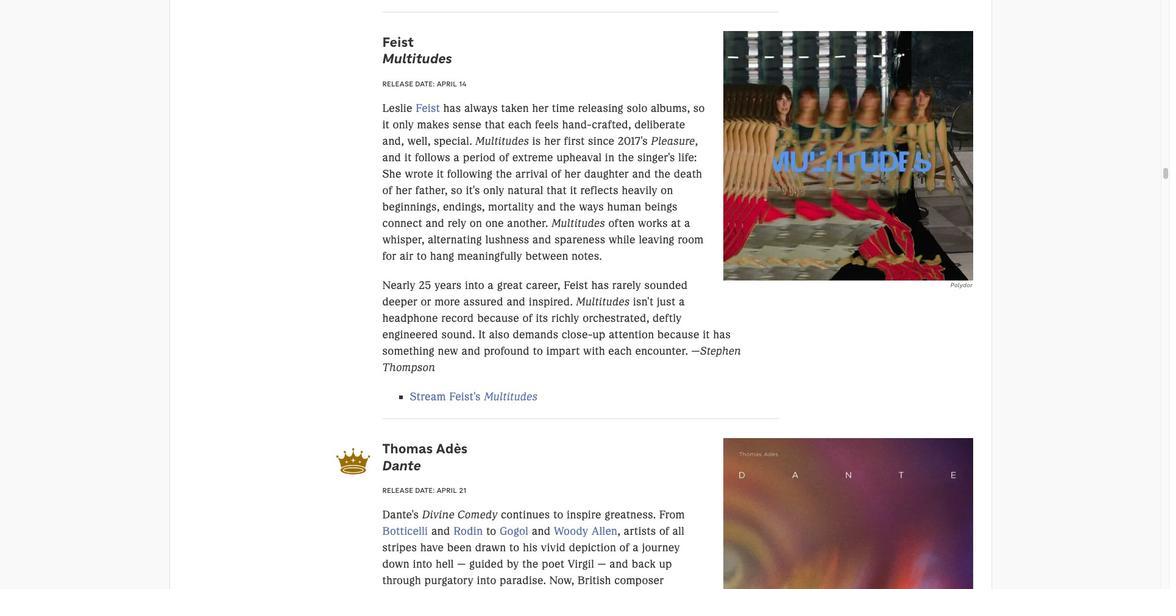 Task type: describe. For each thing, give the bounding box(es) containing it.
ways
[[579, 200, 604, 214]]

his
[[523, 542, 538, 555]]

to inside often works at a whisper, alternating lushness and spareness while leaving room for air to hang meaningfully between notes.
[[417, 250, 427, 263]]

air
[[400, 250, 413, 263]]

date: for 14
[[415, 79, 435, 88]]

that inside has always taken her time releasing solo albums, so it only makes sense that each feels hand-crafted, deliberate and, well, special.
[[485, 118, 505, 132]]

she
[[382, 167, 401, 181]]

and,
[[382, 135, 404, 148]]

upheaval
[[557, 151, 602, 164]]

thomas adès, dante image
[[723, 439, 973, 590]]

botticelli link
[[382, 526, 428, 539]]

isn't
[[633, 296, 654, 309]]

and up the she
[[382, 151, 401, 164]]

meaningfully
[[458, 250, 522, 263]]

father,
[[415, 184, 448, 197]]

and up another.
[[537, 200, 556, 214]]

deliberate
[[635, 118, 685, 132]]

the up natural
[[496, 167, 512, 181]]

woody
[[554, 526, 588, 539]]

mortality
[[488, 200, 534, 214]]

a inside 'nearly 25 years into a great career, feist has rarely sounded deeper or more assured and inspired.'
[[488, 279, 494, 293]]

while
[[609, 233, 635, 247]]

composer
[[614, 575, 664, 588]]

poet
[[542, 558, 564, 572]]

multitudes is her first since 2017's pleasure
[[475, 135, 695, 148]]

close-
[[562, 328, 593, 342]]

has always taken her time releasing solo albums, so it only makes sense that each feels hand-crafted, deliberate and, well, special.
[[382, 102, 705, 148]]

spareness
[[555, 233, 605, 247]]

well,
[[407, 135, 431, 148]]

always
[[464, 102, 498, 115]]

and left rely
[[426, 217, 445, 230]]

1 vertical spatial because
[[657, 328, 699, 342]]

connect
[[382, 217, 422, 230]]

lushness
[[485, 233, 529, 247]]

a inside the , artists of all stripes have been drawn to his vivid depiction of a journey down into hell — guided by the poet virgil — and  back up through purgatory into paradise. now, british composer
[[633, 542, 639, 555]]

multitudes up orchestrated, at the bottom
[[576, 296, 630, 309]]

a inside often works at a whisper, alternating lushness and spareness while leaving room for air to hang meaningfully between notes.
[[684, 217, 691, 230]]

have
[[420, 542, 444, 555]]

journey
[[642, 542, 680, 555]]

heavily
[[622, 184, 657, 197]]

release for release date: april 14
[[382, 79, 413, 88]]

often
[[608, 217, 635, 230]]

taken
[[501, 102, 529, 115]]

and down divine
[[431, 526, 450, 539]]

extreme
[[512, 151, 553, 164]]

assured
[[464, 296, 503, 309]]

and inside the , artists of all stripes have been drawn to his vivid depiction of a journey down into hell — guided by the poet virgil — and  back up through purgatory into paradise. now, british composer
[[610, 558, 628, 572]]

time
[[552, 102, 575, 115]]

and up his on the left bottom of page
[[532, 526, 551, 539]]

inspired.
[[529, 296, 573, 309]]

it inside isn't just a headphone record because of its richly orchestrated, deftly engineered sound. it also demands close-up attention because it has something new and profound to impart with each encounter. —
[[703, 328, 710, 342]]

, for life:
[[695, 135, 698, 148]]

at
[[671, 217, 681, 230]]

0 vertical spatial on
[[661, 184, 673, 197]]

stephen
[[700, 345, 741, 358]]

feist multitudes
[[382, 33, 452, 67]]

career,
[[526, 279, 560, 293]]

to up drawn
[[486, 526, 496, 539]]

her right is
[[544, 135, 561, 148]]

orchestrated,
[[583, 312, 649, 325]]

1 vertical spatial feist
[[416, 102, 440, 115]]

headphone
[[382, 312, 438, 325]]

beginnings,
[[382, 200, 440, 214]]

feels
[[535, 118, 559, 132]]

it down well,
[[405, 151, 412, 164]]

1 vertical spatial on
[[470, 217, 482, 230]]

each inside has always taken her time releasing solo albums, so it only makes sense that each feels hand-crafted, deliberate and, well, special.
[[508, 118, 532, 132]]

into inside 'nearly 25 years into a great career, feist has rarely sounded deeper or more assured and inspired.'
[[465, 279, 484, 293]]

feist link
[[416, 102, 440, 115]]

of down the she
[[382, 184, 392, 197]]

2 vertical spatial into
[[477, 575, 496, 588]]

stream feist's multitudes
[[410, 391, 538, 404]]

her up beginnings,
[[396, 184, 412, 197]]

thomas
[[382, 441, 433, 458]]

room
[[678, 233, 704, 247]]

to up woody on the bottom of page
[[553, 509, 563, 522]]

of inside isn't just a headphone record because of its richly orchestrated, deftly engineered sound. it also demands close-up attention because it has something new and profound to impart with each encounter. —
[[523, 312, 533, 325]]

stripes
[[382, 542, 417, 555]]

beings
[[645, 200, 678, 214]]

back
[[632, 558, 656, 572]]

the inside the , artists of all stripes have been drawn to his vivid depiction of a journey down into hell — guided by the poet virgil — and  back up through purgatory into paradise. now, british composer
[[522, 558, 539, 572]]

following
[[447, 167, 493, 181]]

drawn
[[475, 542, 506, 555]]

multitudes up period
[[475, 135, 529, 148]]

leaving
[[639, 233, 675, 247]]

feist inside 'nearly 25 years into a great career, feist has rarely sounded deeper or more assured and inspired.'
[[564, 279, 588, 293]]

sounded
[[645, 279, 688, 293]]

release date: april 14
[[382, 79, 467, 88]]

solo
[[627, 102, 648, 115]]

her down upheaval
[[564, 167, 581, 181]]

or
[[421, 296, 431, 309]]

and inside isn't just a headphone record because of its richly orchestrated, deftly engineered sound. it also demands close-up attention because it has something new and profound to impart with each encounter. —
[[462, 345, 481, 358]]

albums,
[[651, 102, 690, 115]]

down
[[382, 558, 410, 572]]

makes
[[417, 118, 449, 132]]

singer's
[[637, 151, 675, 164]]

25
[[419, 279, 431, 293]]

up inside isn't just a headphone record because of its richly orchestrated, deftly engineered sound. it also demands close-up attention because it has something new and profound to impart with each encounter. —
[[592, 328, 605, 342]]

multitudes up spareness
[[551, 217, 605, 230]]

up inside the , artists of all stripes have been drawn to his vivid depiction of a journey down into hell — guided by the poet virgil — and  back up through purgatory into paradise. now, british composer
[[659, 558, 672, 572]]

only inside , and it follows a period of extreme upheaval in the singer's life: she wrote it following the arrival of her daughter and the death of her father, so it's only natural that it reflects heavily on beginnings, endings, mortality and the ways human beings connect and rely on one another.
[[483, 184, 504, 197]]

and up heavily
[[632, 167, 651, 181]]

by
[[507, 558, 519, 572]]

hand-
[[562, 118, 592, 132]]

of left all
[[659, 526, 669, 539]]

been
[[447, 542, 472, 555]]

a inside isn't just a headphone record because of its richly orchestrated, deftly engineered sound. it also demands close-up attention because it has something new and profound to impart with each encounter. —
[[679, 296, 685, 309]]

releasing
[[578, 102, 624, 115]]

1 horizontal spatial —
[[598, 558, 606, 572]]

deftly
[[653, 312, 682, 325]]



Task type: vqa. For each thing, say whether or not it's contained in the screenshot.
the top each
yes



Task type: locate. For each thing, give the bounding box(es) containing it.
2 release from the top
[[382, 487, 413, 496]]

, inside , and it follows a period of extreme upheaval in the singer's life: she wrote it following the arrival of her daughter and the death of her father, so it's only natural that it reflects heavily on beginnings, endings, mortality and the ways human beings connect and rely on one another.
[[695, 135, 698, 148]]

life:
[[678, 151, 697, 164]]

first
[[564, 135, 585, 148]]

, inside the , artists of all stripes have been drawn to his vivid depiction of a journey down into hell — guided by the poet virgil — and  back up through purgatory into paradise. now, british composer
[[618, 526, 620, 539]]

artists
[[624, 526, 656, 539]]

whisper,
[[382, 233, 425, 247]]

polydor
[[951, 281, 973, 289]]

adès
[[436, 441, 467, 458]]

1 horizontal spatial on
[[661, 184, 673, 197]]

,
[[695, 135, 698, 148], [618, 526, 620, 539]]

a down artists
[[633, 542, 639, 555]]

0 vertical spatial only
[[393, 118, 414, 132]]

works
[[638, 217, 668, 230]]

1 horizontal spatial up
[[659, 558, 672, 572]]

because up also
[[477, 312, 519, 325]]

it up stephen
[[703, 328, 710, 342]]

the right the 'in'
[[618, 151, 634, 164]]

to inside isn't just a headphone record because of its richly orchestrated, deftly engineered sound. it also demands close-up attention because it has something new and profound to impart with each encounter. —
[[533, 345, 543, 358]]

april for 14
[[437, 79, 457, 88]]

reflects
[[580, 184, 619, 197]]

because down deftly
[[657, 328, 699, 342]]

0 vertical spatial up
[[592, 328, 605, 342]]

death
[[674, 167, 702, 181]]

up down journey
[[659, 558, 672, 572]]

only right it's
[[483, 184, 504, 197]]

0 horizontal spatial so
[[451, 184, 463, 197]]

richly
[[551, 312, 579, 325]]

the down singer's
[[654, 167, 671, 181]]

botticelli
[[382, 526, 428, 539]]

has inside 'nearly 25 years into a great career, feist has rarely sounded deeper or more assured and inspired.'
[[591, 279, 609, 293]]

to left his on the left bottom of page
[[509, 542, 520, 555]]

rely
[[448, 217, 467, 230]]

april left 14
[[437, 79, 457, 88]]

1 vertical spatial up
[[659, 558, 672, 572]]

has up stephen
[[713, 328, 731, 342]]

guided
[[469, 558, 504, 572]]

0 horizontal spatial —
[[457, 558, 466, 572]]

has left rarely on the right of page
[[591, 279, 609, 293]]

on
[[661, 184, 673, 197], [470, 217, 482, 230]]

0 vertical spatial release
[[382, 79, 413, 88]]

it's
[[466, 184, 480, 197]]

a right "at" on the right of the page
[[684, 217, 691, 230]]

and down great
[[507, 296, 526, 309]]

pleasure
[[651, 135, 695, 148]]

1 vertical spatial that
[[547, 184, 567, 197]]

up up with
[[592, 328, 605, 342]]

2 horizontal spatial —
[[691, 345, 700, 358]]

0 vertical spatial because
[[477, 312, 519, 325]]

hang
[[430, 250, 454, 263]]

vivid
[[541, 542, 566, 555]]

woody allen link
[[554, 526, 618, 539]]

to right the air
[[417, 250, 427, 263]]

a
[[454, 151, 460, 164], [684, 217, 691, 230], [488, 279, 494, 293], [679, 296, 685, 309], [633, 542, 639, 555]]

— down been
[[457, 558, 466, 572]]

only
[[393, 118, 414, 132], [483, 184, 504, 197]]

, down greatness.
[[618, 526, 620, 539]]

each down taken
[[508, 118, 532, 132]]

1 release from the top
[[382, 79, 413, 88]]

so right albums, at the right top
[[693, 102, 705, 115]]

has inside isn't just a headphone record because of its richly orchestrated, deftly engineered sound. it also demands close-up attention because it has something new and profound to impart with each encounter. —
[[713, 328, 731, 342]]

the left ways
[[559, 200, 576, 214]]

, and it follows a period of extreme upheaval in the singer's life: she wrote it following the arrival of her daughter and the death of her father, so it's only natural that it reflects heavily on beginnings, endings, mortality and the ways human beings connect and rely on one another.
[[382, 135, 702, 230]]

2 april from the top
[[437, 487, 457, 496]]

1 vertical spatial date:
[[415, 487, 435, 496]]

release
[[382, 79, 413, 88], [382, 487, 413, 496]]

has inside has always taken her time releasing solo albums, so it only makes sense that each feels hand-crafted, deliberate and, well, special.
[[443, 102, 461, 115]]

release up dante's at the left bottom
[[382, 487, 413, 496]]

1 vertical spatial so
[[451, 184, 463, 197]]

0 vertical spatial has
[[443, 102, 461, 115]]

into
[[465, 279, 484, 293], [413, 558, 432, 572], [477, 575, 496, 588]]

multitudes right feist's
[[484, 391, 538, 404]]

of right period
[[499, 151, 509, 164]]

her inside has always taken her time releasing solo albums, so it only makes sense that each feels hand-crafted, deliberate and, well, special.
[[532, 102, 549, 115]]

0 horizontal spatial because
[[477, 312, 519, 325]]

endings,
[[443, 200, 485, 214]]

a right just
[[679, 296, 685, 309]]

0 horizontal spatial each
[[508, 118, 532, 132]]

0 horizontal spatial up
[[592, 328, 605, 342]]

leslie feist
[[382, 102, 440, 115]]

— inside isn't just a headphone record because of its richly orchestrated, deftly engineered sound. it also demands close-up attention because it has something new and profound to impart with each encounter. —
[[691, 345, 700, 358]]

1 horizontal spatial feist
[[416, 102, 440, 115]]

and left back
[[610, 558, 628, 572]]

period
[[463, 151, 496, 164]]

1 horizontal spatial each
[[608, 345, 632, 358]]

in
[[605, 151, 615, 164]]

of right arrival
[[551, 167, 561, 181]]

0 horizontal spatial that
[[485, 118, 505, 132]]

feist, multitudes image
[[723, 31, 973, 281]]

1 vertical spatial april
[[437, 487, 457, 496]]

it inside has always taken her time releasing solo albums, so it only makes sense that each feels hand-crafted, deliberate and, well, special.
[[382, 118, 390, 132]]

into down have
[[413, 558, 432, 572]]

into up assured
[[465, 279, 484, 293]]

0 vertical spatial april
[[437, 79, 457, 88]]

feist up makes
[[416, 102, 440, 115]]

all
[[673, 526, 684, 539]]

to down demands
[[533, 345, 543, 358]]

so inside has always taken her time releasing solo albums, so it only makes sense that each feels hand-crafted, deliberate and, well, special.
[[693, 102, 705, 115]]

of down artists
[[619, 542, 629, 555]]

multitudes up release date: april 14
[[382, 50, 452, 67]]

a inside , and it follows a period of extreme upheaval in the singer's life: she wrote it following the arrival of her daughter and the death of her father, so it's only natural that it reflects heavily on beginnings, endings, mortality and the ways human beings connect and rely on one another.
[[454, 151, 460, 164]]

, up life:
[[695, 135, 698, 148]]

from
[[659, 509, 685, 522]]

rarely
[[612, 279, 641, 293]]

0 vertical spatial each
[[508, 118, 532, 132]]

alternating
[[428, 233, 482, 247]]

record
[[441, 312, 474, 325]]

attention
[[609, 328, 654, 342]]

each inside isn't just a headphone record because of its richly orchestrated, deftly engineered sound. it also demands close-up attention because it has something new and profound to impart with each encounter. —
[[608, 345, 632, 358]]

has up sense
[[443, 102, 461, 115]]

21
[[459, 487, 466, 496]]

1 vertical spatial each
[[608, 345, 632, 358]]

0 vertical spatial into
[[465, 279, 484, 293]]

with
[[583, 345, 605, 358]]

1 vertical spatial into
[[413, 558, 432, 572]]

0 vertical spatial ,
[[695, 135, 698, 148]]

inspire
[[567, 509, 601, 522]]

1 horizontal spatial that
[[547, 184, 567, 197]]

just
[[657, 296, 676, 309]]

2017's
[[618, 135, 648, 148]]

something
[[382, 345, 435, 358]]

1 vertical spatial release
[[382, 487, 413, 496]]

paradise.
[[500, 575, 546, 588]]

that down arrival
[[547, 184, 567, 197]]

of left its
[[523, 312, 533, 325]]

thompson
[[382, 361, 435, 375]]

date: for 21
[[415, 487, 435, 496]]

stream
[[410, 391, 446, 404]]

gogol link
[[500, 526, 529, 539]]

her up the feels
[[532, 102, 549, 115]]

nearly
[[382, 279, 415, 293]]

and up between
[[533, 233, 551, 247]]

into down guided
[[477, 575, 496, 588]]

divine
[[422, 509, 455, 522]]

great
[[497, 279, 523, 293]]

release for release date: april 21
[[382, 487, 413, 496]]

2 vertical spatial has
[[713, 328, 731, 342]]

date: up divine
[[415, 487, 435, 496]]

1 horizontal spatial has
[[591, 279, 609, 293]]

0 vertical spatial so
[[693, 102, 705, 115]]

release date: april 21
[[382, 487, 466, 496]]

it down follows
[[437, 167, 444, 181]]

release up leslie
[[382, 79, 413, 88]]

that inside , and it follows a period of extreme upheaval in the singer's life: she wrote it following the arrival of her daughter and the death of her father, so it's only natural that it reflects heavily on beginnings, endings, mortality and the ways human beings connect and rely on one another.
[[547, 184, 567, 197]]

gogol
[[500, 526, 529, 539]]

1 vertical spatial has
[[591, 279, 609, 293]]

up
[[592, 328, 605, 342], [659, 558, 672, 572]]

, for of
[[618, 526, 620, 539]]

feist's
[[449, 391, 481, 404]]

1 vertical spatial ,
[[618, 526, 620, 539]]

encounter.
[[635, 345, 688, 358]]

a up assured
[[488, 279, 494, 293]]

0 horizontal spatial ,
[[618, 526, 620, 539]]

often works at a whisper, alternating lushness and spareness while leaving room for air to hang meaningfully between notes.
[[382, 217, 704, 263]]

on left "one" at left
[[470, 217, 482, 230]]

1 horizontal spatial so
[[693, 102, 705, 115]]

it
[[478, 328, 486, 342]]

and
[[382, 151, 401, 164], [632, 167, 651, 181], [537, 200, 556, 214], [426, 217, 445, 230], [533, 233, 551, 247], [507, 296, 526, 309], [462, 345, 481, 358], [431, 526, 450, 539], [532, 526, 551, 539], [610, 558, 628, 572]]

feist up inspired.
[[564, 279, 588, 293]]

14
[[459, 79, 467, 88]]

1 horizontal spatial only
[[483, 184, 504, 197]]

1 vertical spatial only
[[483, 184, 504, 197]]

it up and,
[[382, 118, 390, 132]]

and down it
[[462, 345, 481, 358]]

0 horizontal spatial feist
[[382, 33, 414, 50]]

1 date: from the top
[[415, 79, 435, 88]]

each down the attention
[[608, 345, 632, 358]]

april for 21
[[437, 487, 457, 496]]

0 vertical spatial date:
[[415, 79, 435, 88]]

now,
[[549, 575, 574, 588]]

more
[[435, 296, 460, 309]]

1 horizontal spatial because
[[657, 328, 699, 342]]

april left '21' at left
[[437, 487, 457, 496]]

rodin
[[454, 526, 483, 539]]

feist inside feist multitudes
[[382, 33, 414, 50]]

1 april from the top
[[437, 79, 457, 88]]

2 vertical spatial feist
[[564, 279, 588, 293]]

dante's
[[382, 509, 419, 522]]

date: up feist link
[[415, 79, 435, 88]]

0 horizontal spatial has
[[443, 102, 461, 115]]

2 horizontal spatial has
[[713, 328, 731, 342]]

so left it's
[[451, 184, 463, 197]]

, artists of all stripes have been drawn to his vivid depiction of a journey down into hell — guided by the poet virgil — and  back up through purgatory into paradise. now, british composer
[[382, 526, 684, 588]]

only inside has always taken her time releasing solo albums, so it only makes sense that each feels hand-crafted, deliberate and, well, special.
[[393, 118, 414, 132]]

feist up release date: april 14
[[382, 33, 414, 50]]

a down special.
[[454, 151, 460, 164]]

image credit element
[[723, 281, 973, 290]]

0 horizontal spatial only
[[393, 118, 414, 132]]

engineered
[[382, 328, 438, 342]]

because
[[477, 312, 519, 325], [657, 328, 699, 342]]

so inside , and it follows a period of extreme upheaval in the singer's life: she wrote it following the arrival of her daughter and the death of her father, so it's only natural that it reflects heavily on beginnings, endings, mortality and the ways human beings connect and rely on one another.
[[451, 184, 463, 197]]

— right encounter.
[[691, 345, 700, 358]]

special.
[[434, 135, 472, 148]]

0 horizontal spatial on
[[470, 217, 482, 230]]

and inside often works at a whisper, alternating lushness and spareness while leaving room for air to hang meaningfully between notes.
[[533, 233, 551, 247]]

on up beings
[[661, 184, 673, 197]]

british
[[578, 575, 611, 588]]

through
[[382, 575, 421, 588]]

also
[[489, 328, 510, 342]]

to inside the , artists of all stripes have been drawn to his vivid depiction of a journey down into hell — guided by the poet virgil — and  back up through purgatory into paradise. now, british composer
[[509, 542, 520, 555]]

purgatory
[[424, 575, 474, 588]]

— up the british
[[598, 558, 606, 572]]

0 vertical spatial feist
[[382, 33, 414, 50]]

2 horizontal spatial feist
[[564, 279, 588, 293]]

allen
[[592, 526, 618, 539]]

nearly 25 years into a great career, feist has rarely sounded deeper or more assured and inspired.
[[382, 279, 688, 309]]

2 date: from the top
[[415, 487, 435, 496]]

dante
[[382, 458, 421, 475]]

thomas adès dante
[[382, 441, 467, 475]]

1 horizontal spatial ,
[[695, 135, 698, 148]]

the
[[618, 151, 634, 164], [496, 167, 512, 181], [654, 167, 671, 181], [559, 200, 576, 214], [522, 558, 539, 572]]

and inside 'nearly 25 years into a great career, feist has rarely sounded deeper or more assured and inspired.'
[[507, 296, 526, 309]]

new
[[438, 345, 458, 358]]

only down leslie
[[393, 118, 414, 132]]

that down always
[[485, 118, 505, 132]]

years
[[435, 279, 462, 293]]

it left reflects
[[570, 184, 577, 197]]

0 vertical spatial that
[[485, 118, 505, 132]]

the down his on the left bottom of page
[[522, 558, 539, 572]]

crafted,
[[592, 118, 631, 132]]



